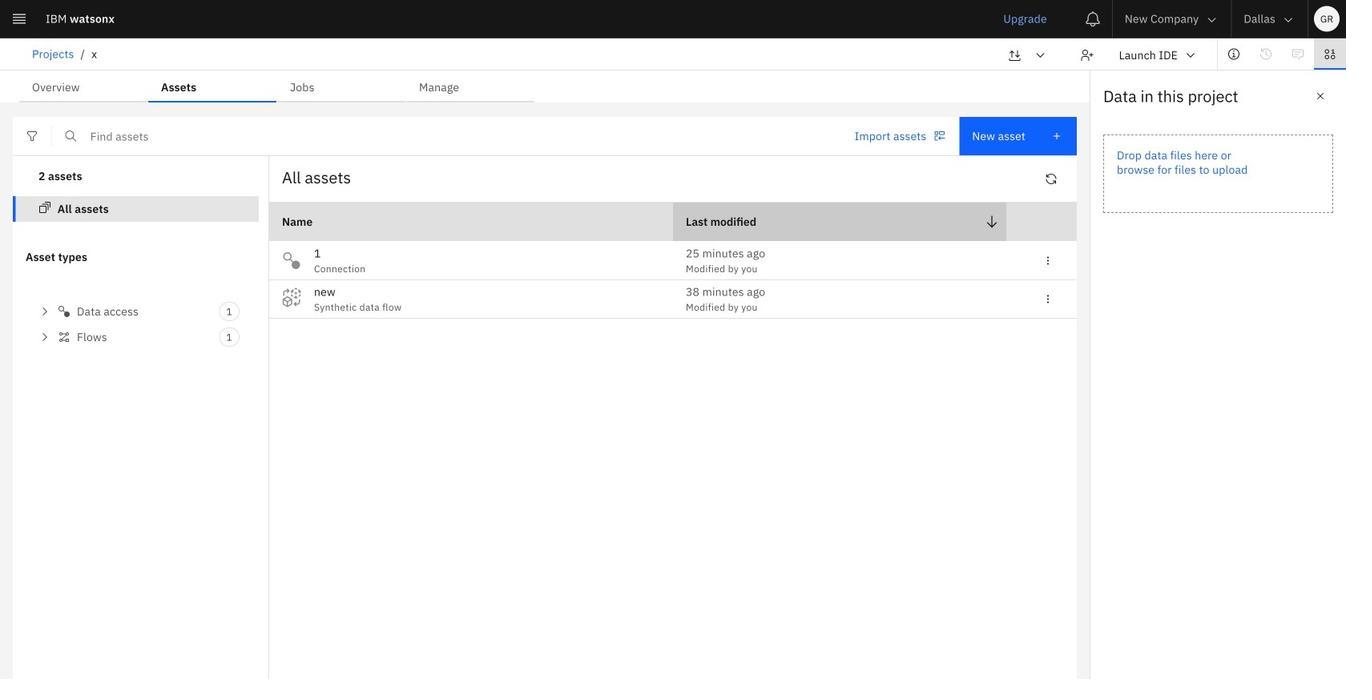 Task type: locate. For each thing, give the bounding box(es) containing it.
Find assets text field
[[52, 117, 841, 155]]

1 horizontal spatial arrow image
[[1205, 14, 1218, 26]]

notifications image
[[1085, 11, 1101, 27]]

tab list
[[19, 71, 534, 103]]

action bar element
[[0, 38, 1346, 71]]

synthetic data flow image
[[282, 288, 301, 307]]

data image
[[1324, 48, 1337, 60]]

pending collaborator table toolbar element
[[51, 599, 1295, 675]]

open and close overflow menu image
[[1042, 293, 1055, 306]]

import assets image
[[933, 130, 946, 143]]

arrow image
[[1205, 14, 1218, 26], [1282, 14, 1295, 26], [1034, 49, 1047, 62]]

data panel element
[[1090, 71, 1346, 680]]

None search field
[[52, 117, 841, 155]]



Task type: describe. For each thing, give the bounding box(es) containing it.
global navigation element
[[0, 0, 1346, 680]]

2 horizontal spatial arrow image
[[1282, 14, 1295, 26]]

new company image
[[1205, 47, 1217, 60]]

open and close overflow menu image
[[1042, 254, 1055, 267]]

arrow image
[[1184, 49, 1197, 62]]

0 horizontal spatial arrow image
[[1034, 49, 1047, 62]]

refresh image
[[1045, 173, 1058, 186]]

close image
[[1314, 90, 1327, 103]]

delete asset? dialog
[[512, 243, 835, 398]]



Task type: vqa. For each thing, say whether or not it's contained in the screenshot.
[object Object] Dialog
no



